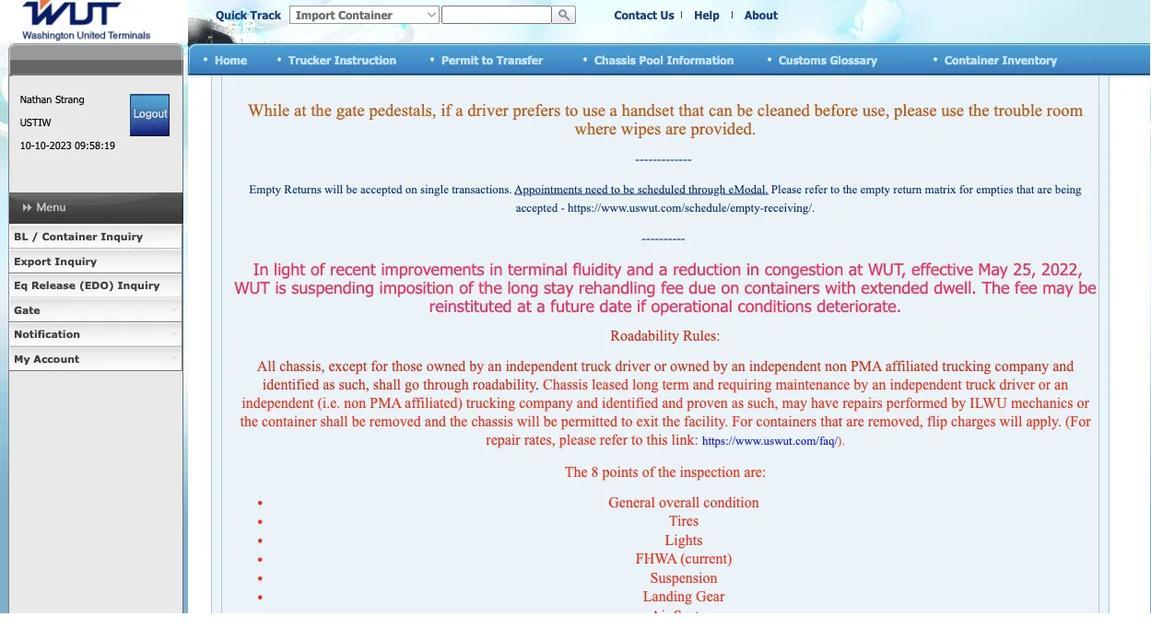 Task type: vqa. For each thing, say whether or not it's contained in the screenshot.
05-
no



Task type: locate. For each thing, give the bounding box(es) containing it.
home
[[215, 53, 247, 66]]

1 horizontal spatial container
[[945, 53, 999, 66]]

contact
[[614, 8, 657, 21]]

login image
[[130, 94, 170, 136]]

ustiw
[[20, 116, 51, 129]]

notification link
[[8, 323, 183, 347]]

container
[[945, 53, 999, 66], [42, 230, 97, 243]]

glossary
[[830, 53, 878, 66]]

pool
[[639, 53, 664, 66]]

quick track
[[216, 8, 281, 21]]

help
[[694, 8, 720, 21]]

my account
[[14, 353, 79, 365]]

account
[[34, 353, 79, 365]]

inquiry right (edo)
[[118, 279, 160, 292]]

None text field
[[442, 6, 552, 24]]

strang
[[55, 93, 84, 106]]

about
[[745, 8, 778, 21]]

chassis pool information
[[595, 53, 734, 66]]

contact us link
[[614, 8, 674, 21]]

10-
[[20, 139, 35, 152], [35, 139, 49, 152]]

permit to transfer
[[442, 53, 543, 66]]

inquiry down "bl / container inquiry" on the left of page
[[55, 255, 97, 267]]

export inquiry link
[[8, 249, 183, 274]]

0 vertical spatial inquiry
[[101, 230, 143, 243]]

2 vertical spatial inquiry
[[118, 279, 160, 292]]

inquiry
[[101, 230, 143, 243], [55, 255, 97, 267], [118, 279, 160, 292]]

about link
[[745, 8, 778, 21]]

0 vertical spatial container
[[945, 53, 999, 66]]

bl
[[14, 230, 28, 243]]

transfer
[[497, 53, 543, 66]]

container up export inquiry
[[42, 230, 97, 243]]

trucker
[[289, 53, 331, 66]]

1 10- from the left
[[20, 139, 35, 152]]

container left inventory
[[945, 53, 999, 66]]

inquiry up export inquiry link
[[101, 230, 143, 243]]

inventory
[[1003, 53, 1058, 66]]

gate link
[[8, 298, 183, 323]]

0 horizontal spatial container
[[42, 230, 97, 243]]

information
[[667, 53, 734, 66]]

container inventory
[[945, 53, 1058, 66]]

us
[[661, 8, 674, 21]]

1 vertical spatial container
[[42, 230, 97, 243]]

to
[[482, 53, 493, 66]]



Task type: describe. For each thing, give the bounding box(es) containing it.
eq
[[14, 279, 28, 292]]

chassis
[[595, 53, 636, 66]]

1 vertical spatial inquiry
[[55, 255, 97, 267]]

nathan
[[20, 93, 52, 106]]

10-10-2023 09:58:19
[[20, 139, 115, 152]]

2023
[[49, 139, 72, 152]]

my
[[14, 353, 30, 365]]

inquiry for (edo)
[[118, 279, 160, 292]]

bl / container inquiry link
[[8, 225, 183, 249]]

nathan strang
[[20, 93, 84, 106]]

(edo)
[[79, 279, 114, 292]]

09:58:19
[[75, 139, 115, 152]]

export
[[14, 255, 51, 267]]

my account link
[[8, 347, 183, 372]]

gate
[[14, 304, 40, 316]]

2 10- from the left
[[35, 139, 49, 152]]

quick
[[216, 8, 247, 21]]

bl / container inquiry
[[14, 230, 143, 243]]

notification
[[14, 328, 80, 341]]

track
[[250, 8, 281, 21]]

contact us
[[614, 8, 674, 21]]

instruction
[[334, 53, 397, 66]]

trucker instruction
[[289, 53, 397, 66]]

eq release (edo) inquiry link
[[8, 274, 183, 298]]

release
[[31, 279, 76, 292]]

permit
[[442, 53, 479, 66]]

/
[[31, 230, 38, 243]]

export inquiry
[[14, 255, 97, 267]]

eq release (edo) inquiry
[[14, 279, 160, 292]]

help link
[[694, 8, 720, 21]]

inquiry for container
[[101, 230, 143, 243]]

customs
[[779, 53, 827, 66]]

customs glossary
[[779, 53, 878, 66]]



